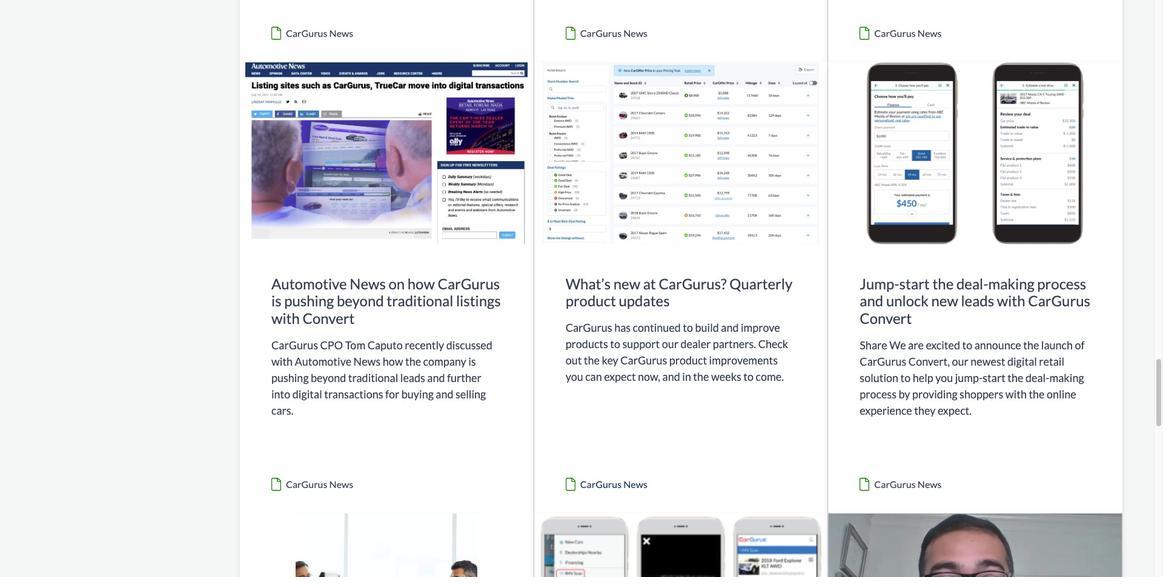 Task type: locate. For each thing, give the bounding box(es) containing it.
automotive news on how cargurus is pushing beyond traditional listings with convert
[[271, 275, 501, 327]]

automotive
[[271, 275, 347, 292], [295, 355, 352, 368]]

0 horizontal spatial process
[[860, 388, 897, 401]]

image of imv scan in app image
[[534, 514, 828, 577]]

beyond
[[337, 292, 384, 310], [311, 371, 346, 385]]

is inside cargurus cpo tom caputo recently discussed with automotive news how the company is pushing beyond traditional leads and further into digital transactions for buying and selling cars.
[[469, 355, 476, 368]]

digital
[[1008, 355, 1037, 368], [293, 388, 322, 401]]

making inside jump-start the deal-making process and unlock new leads with cargurus convert
[[989, 275, 1035, 292]]

and
[[860, 292, 884, 310], [721, 321, 739, 335], [663, 370, 680, 384], [427, 371, 445, 385], [436, 388, 454, 401]]

product up has
[[566, 292, 616, 310]]

by
[[899, 388, 910, 401]]

cargurus news
[[286, 27, 353, 39], [580, 27, 648, 39], [875, 27, 942, 39], [286, 479, 353, 490], [580, 479, 648, 490], [875, 479, 942, 490]]

traditional up for
[[348, 371, 398, 385]]

1 vertical spatial leads
[[400, 371, 425, 385]]

1 vertical spatial start
[[983, 371, 1006, 385]]

new inside jump-start the deal-making process and unlock new leads with cargurus convert
[[932, 292, 959, 310]]

1 horizontal spatial start
[[983, 371, 1006, 385]]

out
[[566, 354, 582, 367]]

news
[[329, 27, 353, 39], [624, 27, 648, 39], [918, 27, 942, 39], [350, 275, 386, 292], [354, 355, 381, 368], [329, 479, 353, 490], [624, 479, 648, 490], [918, 479, 942, 490]]

automotive inside cargurus cpo tom caputo recently discussed with automotive news how the company is pushing beyond traditional leads and further into digital transactions for buying and selling cars.
[[295, 355, 352, 368]]

1 vertical spatial making
[[1050, 371, 1084, 385]]

0 vertical spatial process
[[1038, 275, 1087, 292]]

1 horizontal spatial digital
[[1008, 355, 1037, 368]]

you
[[566, 370, 583, 384], [936, 371, 953, 385]]

0 vertical spatial our
[[662, 338, 679, 351]]

the right unlock
[[933, 275, 954, 292]]

product
[[566, 292, 616, 310], [669, 354, 707, 367]]

pushing up into
[[271, 371, 309, 385]]

listings
[[456, 292, 501, 310]]

1 vertical spatial pushing
[[271, 371, 309, 385]]

with
[[997, 292, 1026, 310], [271, 310, 300, 327], [271, 355, 293, 368], [1006, 388, 1027, 401]]

traditional
[[387, 292, 453, 310], [348, 371, 398, 385]]

providing
[[913, 388, 958, 401]]

new inside what's new at cargurus? quarterly product updates
[[614, 275, 641, 292]]

1 vertical spatial beyond
[[311, 371, 346, 385]]

our down 'continued'
[[662, 338, 679, 351]]

share
[[860, 339, 888, 352]]

1 vertical spatial our
[[952, 355, 969, 368]]

traditional up recently
[[387, 292, 453, 310]]

you down out
[[566, 370, 583, 384]]

expect.
[[938, 404, 972, 417]]

tom
[[345, 339, 366, 352]]

0 vertical spatial digital
[[1008, 355, 1037, 368]]

build
[[695, 321, 719, 335]]

transactions
[[324, 388, 383, 401]]

1 vertical spatial automotive
[[295, 355, 352, 368]]

0 vertical spatial pushing
[[284, 292, 334, 310]]

1 vertical spatial process
[[860, 388, 897, 401]]

our up jump-
[[952, 355, 969, 368]]

1 horizontal spatial is
[[469, 355, 476, 368]]

beyond left on
[[337, 292, 384, 310]]

0 horizontal spatial is
[[271, 292, 282, 310]]

0 horizontal spatial product
[[566, 292, 616, 310]]

1 horizontal spatial cargurus news link
[[534, 0, 828, 62]]

1 horizontal spatial process
[[1038, 275, 1087, 292]]

pushing up 'cpo'
[[284, 292, 334, 310]]

0 horizontal spatial deal-
[[957, 275, 989, 292]]

0 horizontal spatial digital
[[293, 388, 322, 401]]

cargurus inside cargurus cpo tom caputo recently discussed with automotive news how the company is pushing beyond traditional leads and further into digital transactions for buying and selling cars.
[[271, 339, 318, 352]]

1 vertical spatial product
[[669, 354, 707, 367]]

1 vertical spatial traditional
[[348, 371, 398, 385]]

1 horizontal spatial product
[[669, 354, 707, 367]]

how down caputo
[[383, 355, 403, 368]]

0 horizontal spatial cargurus news link
[[240, 0, 534, 62]]

how
[[408, 275, 435, 292], [383, 355, 403, 368]]

how inside automotive news on how cargurus is pushing beyond traditional listings with convert
[[408, 275, 435, 292]]

on
[[389, 275, 405, 292]]

product up the in
[[669, 354, 707, 367]]

cargurus inside share we are excited to announce the launch of cargurus convert, our newest digital retail solution to help you jump-start the deal-making process by providing shoppers with the online experience they expect.
[[860, 355, 907, 368]]

how right on
[[408, 275, 435, 292]]

1 horizontal spatial our
[[952, 355, 969, 368]]

unlock
[[886, 292, 929, 310]]

and down company
[[427, 371, 445, 385]]

online
[[1047, 388, 1077, 401]]

retail
[[1039, 355, 1065, 368]]

1 horizontal spatial you
[[936, 371, 953, 385]]

1 horizontal spatial convert
[[860, 310, 912, 327]]

for
[[385, 388, 400, 401]]

0 vertical spatial traditional
[[387, 292, 453, 310]]

pushing
[[284, 292, 334, 310], [271, 371, 309, 385]]

1 horizontal spatial new
[[932, 292, 959, 310]]

new right unlock
[[932, 292, 959, 310]]

to
[[683, 321, 693, 335], [610, 338, 621, 351], [963, 339, 973, 352], [744, 370, 754, 384], [901, 371, 911, 385]]

convert up 'cpo'
[[303, 310, 355, 327]]

0 vertical spatial is
[[271, 292, 282, 310]]

traditional inside automotive news on how cargurus is pushing beyond traditional listings with convert
[[387, 292, 453, 310]]

you up the providing
[[936, 371, 953, 385]]

1 horizontal spatial leads
[[961, 292, 994, 310]]

1 horizontal spatial how
[[408, 275, 435, 292]]

image to illustrate article content image
[[240, 62, 534, 244], [534, 62, 828, 244], [829, 62, 1123, 244], [240, 514, 534, 577], [829, 514, 1123, 577]]

you inside cargurus has continued to build and improve products to support our dealer partners. check out the key cargurus product improvements you can expect now, and in the weeks to come.
[[566, 370, 583, 384]]

start
[[900, 275, 930, 292], [983, 371, 1006, 385]]

support
[[623, 338, 660, 351]]

1 horizontal spatial making
[[1050, 371, 1084, 385]]

further
[[447, 371, 482, 385]]

image to illustrate article content image for how
[[240, 62, 534, 244]]

deal- inside jump-start the deal-making process and unlock new leads with cargurus convert
[[957, 275, 989, 292]]

and left the in
[[663, 370, 680, 384]]

to up key
[[610, 338, 621, 351]]

1 horizontal spatial deal-
[[1026, 371, 1050, 385]]

cargurus
[[286, 27, 328, 39], [580, 27, 622, 39], [875, 27, 916, 39], [438, 275, 500, 292], [1028, 292, 1091, 310], [566, 321, 612, 335], [271, 339, 318, 352], [621, 354, 667, 367], [860, 355, 907, 368], [286, 479, 328, 490], [580, 479, 622, 490], [875, 479, 916, 490]]

digital right into
[[293, 388, 322, 401]]

0 vertical spatial deal-
[[957, 275, 989, 292]]

1 vertical spatial digital
[[293, 388, 322, 401]]

convert inside jump-start the deal-making process and unlock new leads with cargurus convert
[[860, 310, 912, 327]]

0 horizontal spatial leads
[[400, 371, 425, 385]]

they
[[915, 404, 936, 417]]

leads up announce
[[961, 292, 994, 310]]

and down further
[[436, 388, 454, 401]]

0 vertical spatial automotive
[[271, 275, 347, 292]]

cargurus inside automotive news on how cargurus is pushing beyond traditional listings with convert
[[438, 275, 500, 292]]

beyond up transactions
[[311, 371, 346, 385]]

at
[[643, 275, 656, 292]]

new
[[614, 275, 641, 292], [932, 292, 959, 310]]

1 convert from the left
[[303, 310, 355, 327]]

1 vertical spatial deal-
[[1026, 371, 1050, 385]]

with inside share we are excited to announce the launch of cargurus convert, our newest digital retail solution to help you jump-start the deal-making process by providing shoppers with the online experience they expect.
[[1006, 388, 1027, 401]]

convert
[[303, 310, 355, 327], [860, 310, 912, 327]]

quarterly
[[730, 275, 793, 292]]

deal-
[[957, 275, 989, 292], [1026, 371, 1050, 385]]

0 vertical spatial product
[[566, 292, 616, 310]]

making
[[989, 275, 1035, 292], [1050, 371, 1084, 385]]

is inside automotive news on how cargurus is pushing beyond traditional listings with convert
[[271, 292, 282, 310]]

we
[[890, 339, 906, 352]]

cargurus cpo tom caputo recently discussed with automotive news how the company is pushing beyond traditional leads and further into digital transactions for buying and selling cars.
[[271, 339, 493, 417]]

convert,
[[909, 355, 950, 368]]

leads
[[961, 292, 994, 310], [400, 371, 425, 385]]

new left at
[[614, 275, 641, 292]]

is
[[271, 292, 282, 310], [469, 355, 476, 368]]

process inside share we are excited to announce the launch of cargurus convert, our newest digital retail solution to help you jump-start the deal-making process by providing shoppers with the online experience they expect.
[[860, 388, 897, 401]]

in
[[682, 370, 691, 384]]

0 horizontal spatial making
[[989, 275, 1035, 292]]

what's
[[566, 275, 611, 292]]

0 vertical spatial making
[[989, 275, 1035, 292]]

news inside cargurus cpo tom caputo recently discussed with automotive news how the company is pushing beyond traditional leads and further into digital transactions for buying and selling cars.
[[354, 355, 381, 368]]

the
[[933, 275, 954, 292], [1024, 339, 1039, 352], [584, 354, 600, 367], [405, 355, 421, 368], [693, 370, 709, 384], [1008, 371, 1024, 385], [1029, 388, 1045, 401]]

and inside jump-start the deal-making process and unlock new leads with cargurus convert
[[860, 292, 884, 310]]

cargurus?
[[659, 275, 727, 292]]

digital down announce
[[1008, 355, 1037, 368]]

the down recently
[[405, 355, 421, 368]]

launch
[[1042, 339, 1073, 352]]

0 vertical spatial beyond
[[337, 292, 384, 310]]

has
[[615, 321, 631, 335]]

improve
[[741, 321, 780, 335]]

0 horizontal spatial new
[[614, 275, 641, 292]]

the left online
[[1029, 388, 1045, 401]]

beyond inside cargurus cpo tom caputo recently discussed with automotive news how the company is pushing beyond traditional leads and further into digital transactions for buying and selling cars.
[[311, 371, 346, 385]]

0 horizontal spatial our
[[662, 338, 679, 351]]

our inside share we are excited to announce the launch of cargurus convert, our newest digital retail solution to help you jump-start the deal-making process by providing shoppers with the online experience they expect.
[[952, 355, 969, 368]]

leads inside jump-start the deal-making process and unlock new leads with cargurus convert
[[961, 292, 994, 310]]

0 horizontal spatial you
[[566, 370, 583, 384]]

our
[[662, 338, 679, 351], [952, 355, 969, 368]]

you inside share we are excited to announce the launch of cargurus convert, our newest digital retail solution to help you jump-start the deal-making process by providing shoppers with the online experience they expect.
[[936, 371, 953, 385]]

the inside cargurus cpo tom caputo recently discussed with automotive news how the company is pushing beyond traditional leads and further into digital transactions for buying and selling cars.
[[405, 355, 421, 368]]

share we are excited to announce the launch of cargurus convert, our newest digital retail solution to help you jump-start the deal-making process by providing shoppers with the online experience they expect.
[[860, 339, 1085, 417]]

0 vertical spatial leads
[[961, 292, 994, 310]]

0 vertical spatial how
[[408, 275, 435, 292]]

0 horizontal spatial convert
[[303, 310, 355, 327]]

0 vertical spatial start
[[900, 275, 930, 292]]

leads up buying
[[400, 371, 425, 385]]

0 horizontal spatial start
[[900, 275, 930, 292]]

process
[[1038, 275, 1087, 292], [860, 388, 897, 401]]

start inside jump-start the deal-making process and unlock new leads with cargurus convert
[[900, 275, 930, 292]]

1 vertical spatial is
[[469, 355, 476, 368]]

0 horizontal spatial how
[[383, 355, 403, 368]]

convert up we
[[860, 310, 912, 327]]

shoppers
[[960, 388, 1004, 401]]

2 horizontal spatial cargurus news link
[[829, 0, 1123, 62]]

cargurus news link
[[240, 0, 534, 62], [534, 0, 828, 62], [829, 0, 1123, 62]]

and left unlock
[[860, 292, 884, 310]]

weeks
[[711, 370, 742, 384]]

start inside share we are excited to announce the launch of cargurus convert, our newest digital retail solution to help you jump-start the deal-making process by providing shoppers with the online experience they expect.
[[983, 371, 1006, 385]]

our inside cargurus has continued to build and improve products to support our dealer partners. check out the key cargurus product improvements you can expect now, and in the weeks to come.
[[662, 338, 679, 351]]

1 vertical spatial how
[[383, 355, 403, 368]]

2 convert from the left
[[860, 310, 912, 327]]



Task type: describe. For each thing, give the bounding box(es) containing it.
3 cargurus news link from the left
[[829, 0, 1123, 62]]

news inside automotive news on how cargurus is pushing beyond traditional listings with convert
[[350, 275, 386, 292]]

come.
[[756, 370, 784, 384]]

experience
[[860, 404, 912, 417]]

to right excited
[[963, 339, 973, 352]]

process inside jump-start the deal-making process and unlock new leads with cargurus convert
[[1038, 275, 1087, 292]]

cpo
[[320, 339, 343, 352]]

newest
[[971, 355, 1006, 368]]

check
[[758, 338, 789, 351]]

with inside cargurus cpo tom caputo recently discussed with automotive news how the company is pushing beyond traditional leads and further into digital transactions for buying and selling cars.
[[271, 355, 293, 368]]

traditional inside cargurus cpo tom caputo recently discussed with automotive news how the company is pushing beyond traditional leads and further into digital transactions for buying and selling cars.
[[348, 371, 398, 385]]

buying
[[402, 388, 434, 401]]

how inside cargurus cpo tom caputo recently discussed with automotive news how the company is pushing beyond traditional leads and further into digital transactions for buying and selling cars.
[[383, 355, 403, 368]]

making inside share we are excited to announce the launch of cargurus convert, our newest digital retail solution to help you jump-start the deal-making process by providing shoppers with the online experience they expect.
[[1050, 371, 1084, 385]]

digital inside share we are excited to announce the launch of cargurus convert, our newest digital retail solution to help you jump-start the deal-making process by providing shoppers with the online experience they expect.
[[1008, 355, 1037, 368]]

automotive inside automotive news on how cargurus is pushing beyond traditional listings with convert
[[271, 275, 347, 292]]

are
[[908, 339, 924, 352]]

products
[[566, 338, 608, 351]]

caputo
[[368, 339, 403, 352]]

image to illustrate article content image for deal-
[[829, 62, 1123, 244]]

to up "by"
[[901, 371, 911, 385]]

jump-start the deal-making process and unlock new leads with cargurus convert
[[860, 275, 1091, 327]]

product inside what's new at cargurus? quarterly product updates
[[566, 292, 616, 310]]

to down improvements
[[744, 370, 754, 384]]

beyond inside automotive news on how cargurus is pushing beyond traditional listings with convert
[[337, 292, 384, 310]]

key
[[602, 354, 619, 367]]

expect
[[604, 370, 636, 384]]

pushing inside automotive news on how cargurus is pushing beyond traditional listings with convert
[[284, 292, 334, 310]]

image to illustrate article content image for cargurus?
[[534, 62, 828, 244]]

can
[[585, 370, 602, 384]]

cars.
[[271, 404, 294, 417]]

leads inside cargurus cpo tom caputo recently discussed with automotive news how the company is pushing beyond traditional leads and further into digital transactions for buying and selling cars.
[[400, 371, 425, 385]]

deal- inside share we are excited to announce the launch of cargurus convert, our newest digital retail solution to help you jump-start the deal-making process by providing shoppers with the online experience they expect.
[[1026, 371, 1050, 385]]

with inside jump-start the deal-making process and unlock new leads with cargurus convert
[[997, 292, 1026, 310]]

the right the in
[[693, 370, 709, 384]]

1 cargurus news link from the left
[[240, 0, 534, 62]]

the down announce
[[1008, 371, 1024, 385]]

cargurus has continued to build and improve products to support our dealer partners. check out the key cargurus product improvements you can expect now, and in the weeks to come.
[[566, 321, 789, 384]]

solution
[[860, 371, 899, 385]]

the left launch
[[1024, 339, 1039, 352]]

now,
[[638, 370, 661, 384]]

recently
[[405, 339, 444, 352]]

help
[[913, 371, 934, 385]]

jump-
[[955, 371, 983, 385]]

company
[[423, 355, 466, 368]]

into
[[271, 388, 290, 401]]

the inside jump-start the deal-making process and unlock new leads with cargurus convert
[[933, 275, 954, 292]]

the up can
[[584, 354, 600, 367]]

to up dealer
[[683, 321, 693, 335]]

announce
[[975, 339, 1022, 352]]

discussed
[[446, 339, 493, 352]]

what's new at cargurus? quarterly product updates
[[566, 275, 793, 310]]

pushing inside cargurus cpo tom caputo recently discussed with automotive news how the company is pushing beyond traditional leads and further into digital transactions for buying and selling cars.
[[271, 371, 309, 385]]

digital inside cargurus cpo tom caputo recently discussed with automotive news how the company is pushing beyond traditional leads and further into digital transactions for buying and selling cars.
[[293, 388, 322, 401]]

dealer
[[681, 338, 711, 351]]

cargurus inside jump-start the deal-making process and unlock new leads with cargurus convert
[[1028, 292, 1091, 310]]

and up partners.
[[721, 321, 739, 335]]

product inside cargurus has continued to build and improve products to support our dealer partners. check out the key cargurus product improvements you can expect now, and in the weeks to come.
[[669, 354, 707, 367]]

updates
[[619, 292, 670, 310]]

with inside automotive news on how cargurus is pushing beyond traditional listings with convert
[[271, 310, 300, 327]]

selling
[[456, 388, 486, 401]]

continued
[[633, 321, 681, 335]]

excited
[[926, 339, 961, 352]]

jump-
[[860, 275, 900, 292]]

improvements
[[709, 354, 778, 367]]

convert inside automotive news on how cargurus is pushing beyond traditional listings with convert
[[303, 310, 355, 327]]

partners.
[[713, 338, 756, 351]]

2 cargurus news link from the left
[[534, 0, 828, 62]]

of
[[1075, 339, 1085, 352]]



Task type: vqa. For each thing, say whether or not it's contained in the screenshot.
beyond to the bottom
yes



